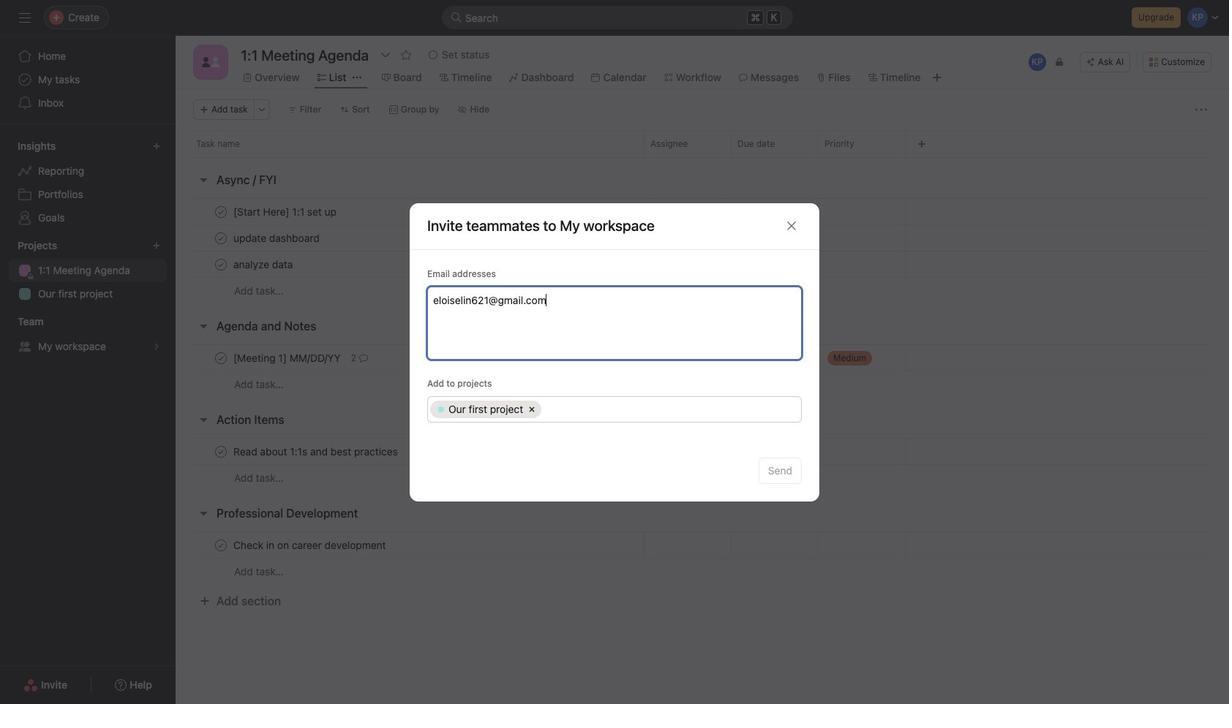Task type: vqa. For each thing, say whether or not it's contained in the screenshot.
kickoff to the bottom
no



Task type: locate. For each thing, give the bounding box(es) containing it.
1 vertical spatial mark complete image
[[212, 256, 230, 273]]

cell
[[731, 251, 819, 278], [430, 401, 542, 418], [544, 401, 797, 418]]

analyze data cell
[[176, 251, 644, 278]]

task name text field inside "check in on career development" cell
[[231, 538, 391, 553]]

mark complete checkbox inside "check in on career development" cell
[[212, 537, 230, 555]]

hide sidebar image
[[19, 12, 31, 23]]

1 vertical spatial mark complete checkbox
[[212, 350, 230, 367]]

1 vertical spatial mark complete image
[[212, 443, 230, 461]]

1 task name text field from the top
[[231, 231, 324, 246]]

[start here] 1:1 set up cell
[[176, 198, 644, 225]]

1 mark complete checkbox from the top
[[212, 203, 230, 221]]

Task name text field
[[231, 205, 341, 219], [231, 257, 297, 272], [231, 445, 403, 459]]

Mark complete checkbox
[[212, 203, 230, 221], [212, 256, 230, 273], [212, 443, 230, 461]]

header agenda and notes tree grid
[[176, 345, 1230, 398]]

Task name text field
[[231, 231, 324, 246], [231, 351, 345, 366], [231, 538, 391, 553]]

task name text field for "check in on career development" cell
[[231, 538, 391, 553]]

0 vertical spatial mark complete image
[[212, 229, 230, 247]]

task name text field for mark complete checkbox in read about 1:1s and best practices cell
[[231, 445, 403, 459]]

mark complete checkbox inside read about 1:1s and best practices cell
[[212, 443, 230, 461]]

collapse task list for this group image for header agenda and notes tree grid
[[198, 321, 209, 332]]

add to starred image
[[401, 49, 412, 61]]

mark complete image
[[212, 229, 230, 247], [212, 256, 230, 273], [212, 350, 230, 367]]

2 mark complete image from the top
[[212, 443, 230, 461]]

mark complete checkbox inside analyze data cell
[[212, 256, 230, 273]]

mark complete image inside [meeting 1] mm/dd/yy cell
[[212, 350, 230, 367]]

row
[[176, 130, 1230, 157], [193, 157, 1212, 158], [176, 198, 1230, 225], [176, 225, 1230, 252], [176, 251, 1230, 278], [176, 277, 1230, 305], [176, 345, 1230, 372], [176, 371, 1230, 398], [428, 397, 802, 422], [176, 438, 1230, 466], [176, 465, 1230, 492], [176, 532, 1230, 559], [176, 559, 1230, 586]]

1 vertical spatial task name text field
[[231, 351, 345, 366]]

2 vertical spatial mark complete image
[[212, 537, 230, 555]]

collapse task list for this group image for header professional development tree grid
[[198, 508, 209, 520]]

mark complete checkbox inside [start here] 1:1 set up cell
[[212, 203, 230, 221]]

2 vertical spatial mark complete checkbox
[[212, 443, 230, 461]]

3 task name text field from the top
[[231, 445, 403, 459]]

2 vertical spatial mark complete checkbox
[[212, 537, 230, 555]]

mark complete image inside read about 1:1s and best practices cell
[[212, 443, 230, 461]]

task name text field for update dashboard cell
[[231, 231, 324, 246]]

dialog
[[410, 203, 820, 502]]

projects element
[[0, 233, 176, 309]]

2 task name text field from the top
[[231, 351, 345, 366]]

task name text field inside read about 1:1s and best practices cell
[[231, 445, 403, 459]]

1 mark complete checkbox from the top
[[212, 229, 230, 247]]

1 task name text field from the top
[[231, 205, 341, 219]]

2 collapse task list for this group image from the top
[[198, 321, 209, 332]]

None text field
[[237, 42, 373, 68]]

collapse task list for this group image for header action items tree grid
[[198, 414, 209, 426]]

4 collapse task list for this group image from the top
[[198, 508, 209, 520]]

mark complete image
[[212, 203, 230, 221], [212, 443, 230, 461], [212, 537, 230, 555]]

2 mark complete checkbox from the top
[[212, 256, 230, 273]]

1 vertical spatial mark complete checkbox
[[212, 256, 230, 273]]

global element
[[0, 36, 176, 124]]

3 mark complete checkbox from the top
[[212, 537, 230, 555]]

1 vertical spatial task name text field
[[231, 257, 297, 272]]

2 vertical spatial task name text field
[[231, 538, 391, 553]]

mark complete image inside [start here] 1:1 set up cell
[[212, 203, 230, 221]]

2 mark complete image from the top
[[212, 256, 230, 273]]

0 vertical spatial task name text field
[[231, 205, 341, 219]]

0 vertical spatial mark complete checkbox
[[212, 229, 230, 247]]

mark complete image inside "check in on career development" cell
[[212, 537, 230, 555]]

1 collapse task list for this group image from the top
[[198, 174, 209, 186]]

mark complete image inside update dashboard cell
[[212, 229, 230, 247]]

3 task name text field from the top
[[231, 538, 391, 553]]

mark complete checkbox for [start here] 1:1 set up cell
[[212, 203, 230, 221]]

0 vertical spatial mark complete checkbox
[[212, 203, 230, 221]]

collapse task list for this group image
[[198, 174, 209, 186], [198, 321, 209, 332], [198, 414, 209, 426], [198, 508, 209, 520]]

0 vertical spatial mark complete image
[[212, 203, 230, 221]]

header professional development tree grid
[[176, 532, 1230, 586]]

close this dialog image
[[786, 220, 798, 232]]

2 comments image
[[359, 354, 368, 363]]

3 mark complete checkbox from the top
[[212, 443, 230, 461]]

task name text field inside [start here] 1:1 set up cell
[[231, 205, 341, 219]]

2 mark complete checkbox from the top
[[212, 350, 230, 367]]

task name text field inside update dashboard cell
[[231, 231, 324, 246]]

task name text field for mark complete checkbox in the [start here] 1:1 set up cell
[[231, 205, 341, 219]]

mark complete checkbox inside [meeting 1] mm/dd/yy cell
[[212, 350, 230, 367]]

2 vertical spatial task name text field
[[231, 445, 403, 459]]

mark complete checkbox inside update dashboard cell
[[212, 229, 230, 247]]

mark complete image for update dashboard cell
[[212, 229, 230, 247]]

task name text field inside [meeting 1] mm/dd/yy cell
[[231, 351, 345, 366]]

2 task name text field from the top
[[231, 257, 297, 272]]

2 vertical spatial mark complete image
[[212, 350, 230, 367]]

prominent image
[[451, 12, 463, 23]]

mark complete image inside analyze data cell
[[212, 256, 230, 273]]

3 collapse task list for this group image from the top
[[198, 414, 209, 426]]

task name text field inside analyze data cell
[[231, 257, 297, 272]]

1 mark complete image from the top
[[212, 203, 230, 221]]

Mark complete checkbox
[[212, 229, 230, 247], [212, 350, 230, 367], [212, 537, 230, 555]]

0 vertical spatial task name text field
[[231, 231, 324, 246]]

1 mark complete image from the top
[[212, 229, 230, 247]]

3 mark complete image from the top
[[212, 537, 230, 555]]

3 mark complete image from the top
[[212, 350, 230, 367]]



Task type: describe. For each thing, give the bounding box(es) containing it.
teams element
[[0, 309, 176, 362]]

update dashboard cell
[[176, 225, 644, 252]]

read about 1:1s and best practices cell
[[176, 438, 644, 466]]

mark complete image for analyze data cell
[[212, 256, 230, 273]]

Enter one or more email addresses text field
[[433, 291, 794, 309]]

header action items tree grid
[[176, 438, 1230, 492]]

task name text field for [meeting 1] mm/dd/yy cell
[[231, 351, 345, 366]]

mark complete checkbox for read about 1:1s and best practices cell
[[212, 443, 230, 461]]

[meeting 1] mm/dd/yy cell
[[176, 345, 644, 372]]

people image
[[202, 53, 220, 71]]

mark complete checkbox for analyze data cell
[[212, 256, 230, 273]]

mark complete image for [meeting 1] mm/dd/yy cell
[[212, 350, 230, 367]]

task name text field for mark complete checkbox in analyze data cell
[[231, 257, 297, 272]]

insights element
[[0, 133, 176, 233]]

mark complete image for task name text box inside read about 1:1s and best practices cell
[[212, 443, 230, 461]]

mark complete checkbox for task name text field within the update dashboard cell
[[212, 229, 230, 247]]

mark complete image for task name text box within the [start here] 1:1 set up cell
[[212, 203, 230, 221]]

mark complete image for task name text field inside "check in on career development" cell
[[212, 537, 230, 555]]

header async / fyi tree grid
[[176, 198, 1230, 305]]

collapse task list for this group image for 'header async / fyi' tree grid
[[198, 174, 209, 186]]

check in on career development cell
[[176, 532, 644, 559]]

mark complete checkbox for task name text field in the [meeting 1] mm/dd/yy cell
[[212, 350, 230, 367]]

mark complete checkbox for task name text field inside "check in on career development" cell
[[212, 537, 230, 555]]



